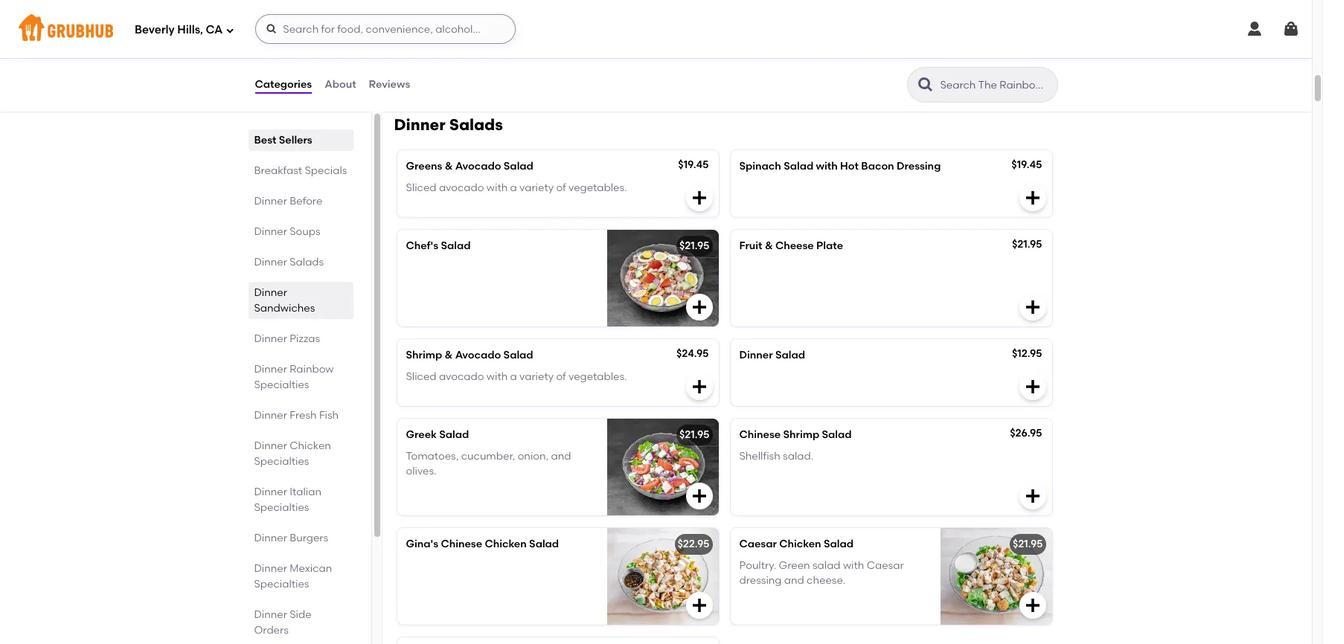 Task type: vqa. For each thing, say whether or not it's contained in the screenshot.
'jerk'
no



Task type: locate. For each thing, give the bounding box(es) containing it.
avocado for greens
[[455, 160, 501, 173]]

2 vertical spatial &
[[445, 349, 453, 362]]

4 specialties from the top
[[254, 578, 309, 591]]

dinner for dinner burgers tab
[[254, 532, 287, 545]]

0 vertical spatial avocado
[[455, 160, 501, 173]]

variety down greens & avocado salad
[[520, 181, 554, 194]]

0 horizontal spatial chicken
[[290, 440, 331, 453]]

specialties inside dinner chicken specialties
[[254, 456, 309, 468]]

specialties for chicken
[[254, 456, 309, 468]]

1 vertical spatial salads
[[290, 256, 324, 269]]

reviews
[[369, 78, 410, 91]]

0 vertical spatial vegetables.
[[569, 181, 627, 194]]

bacon
[[861, 160, 894, 173]]

chinese up shellfish
[[739, 429, 781, 442]]

savory soup with a poultry base.
[[406, 18, 568, 31]]

a down shrimp & avocado salad
[[510, 370, 517, 383]]

0 horizontal spatial $19.45
[[678, 159, 709, 171]]

categories button
[[254, 58, 313, 112]]

1 horizontal spatial and
[[784, 575, 804, 587]]

0 vertical spatial shrimp
[[406, 349, 442, 362]]

0 vertical spatial salads
[[449, 116, 503, 134]]

0 horizontal spatial salads
[[290, 256, 324, 269]]

2 vegetables. from the top
[[569, 370, 627, 383]]

0 vertical spatial variety
[[520, 181, 554, 194]]

avocado for shrimp
[[439, 370, 484, 383]]

categories
[[255, 78, 312, 91]]

mexican
[[290, 563, 332, 575]]

$21.95 for chef's salad image
[[680, 240, 710, 253]]

sliced for shrimp
[[406, 370, 437, 383]]

2 vertical spatial a
[[510, 370, 517, 383]]

best
[[254, 134, 276, 147]]

3 specialties from the top
[[254, 502, 309, 514]]

dinner pizzas
[[254, 333, 320, 345]]

1 specialties from the top
[[254, 379, 309, 392]]

a inside button
[[493, 18, 500, 31]]

2 horizontal spatial chicken
[[779, 538, 821, 551]]

dinner for dinner italian specialties tab
[[254, 486, 287, 499]]

0 vertical spatial of
[[556, 181, 566, 194]]

1 sliced from the top
[[406, 181, 437, 194]]

gina's chinese chicken salad
[[406, 538, 559, 551]]

dinner inside "dinner rainbow specialties"
[[254, 363, 287, 376]]

cheese.
[[807, 575, 846, 587]]

1 vertical spatial of
[[556, 370, 566, 383]]

1 vertical spatial &
[[765, 240, 773, 253]]

dinner
[[394, 116, 446, 134], [254, 195, 287, 208], [254, 226, 287, 238], [254, 256, 287, 269], [254, 287, 287, 299], [254, 333, 287, 345], [739, 349, 773, 362], [254, 363, 287, 376], [254, 409, 287, 422], [254, 440, 287, 453], [254, 486, 287, 499], [254, 532, 287, 545], [254, 563, 287, 575], [254, 609, 287, 621]]

0 vertical spatial dinner salads
[[394, 116, 503, 134]]

0 horizontal spatial and
[[551, 450, 571, 463]]

breakfast
[[254, 164, 302, 177]]

dinner italian specialties
[[254, 486, 322, 514]]

&
[[445, 160, 453, 173], [765, 240, 773, 253], [445, 349, 453, 362]]

specialties
[[254, 379, 309, 392], [254, 456, 309, 468], [254, 502, 309, 514], [254, 578, 309, 591]]

0 horizontal spatial chinese
[[441, 538, 482, 551]]

dinner for dinner mexican specialties 'tab'
[[254, 563, 287, 575]]

tomatoes,
[[406, 450, 459, 463]]

2 sliced avocado with a variety of vegetables. from the top
[[406, 370, 627, 383]]

dinner before
[[254, 195, 323, 208]]

2 sliced from the top
[[406, 370, 437, 383]]

main navigation navigation
[[0, 0, 1312, 58]]

avocado
[[439, 181, 484, 194], [439, 370, 484, 383]]

dinner down sandwiches
[[254, 333, 287, 345]]

avocado down shrimp & avocado salad
[[439, 370, 484, 383]]

shellfish salad.
[[739, 450, 814, 463]]

specialties down italian
[[254, 502, 309, 514]]

chicken
[[290, 440, 331, 453], [485, 538, 527, 551], [779, 538, 821, 551]]

0 vertical spatial &
[[445, 160, 453, 173]]

2 avocado from the top
[[455, 349, 501, 362]]

2 avocado from the top
[[439, 370, 484, 383]]

1 vertical spatial chinese
[[441, 538, 482, 551]]

green
[[779, 559, 810, 572]]

specialties inside "dinner rainbow specialties"
[[254, 379, 309, 392]]

dinner inside "tab"
[[254, 256, 287, 269]]

chicken inside dinner chicken specialties
[[290, 440, 331, 453]]

sellers
[[279, 134, 312, 147]]

with inside button
[[470, 18, 491, 31]]

with right salad
[[843, 559, 864, 572]]

sliced down shrimp & avocado salad
[[406, 370, 437, 383]]

savory
[[406, 18, 440, 31]]

sliced
[[406, 181, 437, 194], [406, 370, 437, 383]]

dinner salads up greens & avocado salad
[[394, 116, 503, 134]]

of
[[556, 181, 566, 194], [556, 370, 566, 383]]

1 vertical spatial sliced
[[406, 370, 437, 383]]

1 vertical spatial sliced avocado with a variety of vegetables.
[[406, 370, 627, 383]]

1 vertical spatial vegetables.
[[569, 370, 627, 383]]

tomatoes, cucumber, onion, and olives.
[[406, 450, 571, 478]]

chef's salad image
[[607, 230, 719, 327]]

a down greens & avocado salad
[[510, 181, 517, 194]]

a left poultry
[[493, 18, 500, 31]]

salads up greens & avocado salad
[[449, 116, 503, 134]]

1 horizontal spatial chicken
[[485, 538, 527, 551]]

dinner soups
[[254, 226, 321, 238]]

with down shrimp & avocado salad
[[487, 370, 508, 383]]

reviews button
[[368, 58, 411, 112]]

fruit & cheese plate
[[739, 240, 843, 253]]

1 vertical spatial dinner salads
[[254, 256, 324, 269]]

caesar right salad
[[867, 559, 904, 572]]

and down the green
[[784, 575, 804, 587]]

dinner down dinner fresh fish at bottom left
[[254, 440, 287, 453]]

caesar up poultry.
[[739, 538, 777, 551]]

soup
[[443, 18, 467, 31]]

dinner inside dinner mexican specialties
[[254, 563, 287, 575]]

chinese
[[739, 429, 781, 442], [441, 538, 482, 551]]

beverly
[[135, 23, 175, 36]]

shrimp
[[406, 349, 442, 362], [783, 429, 820, 442]]

1 vertical spatial avocado
[[439, 370, 484, 383]]

plate
[[817, 240, 843, 253]]

dinner inside dinner chicken specialties
[[254, 440, 287, 453]]

dinner left 'fresh' at the bottom left of the page
[[254, 409, 287, 422]]

1 vegetables. from the top
[[569, 181, 627, 194]]

2 of from the top
[[556, 370, 566, 383]]

with right soup
[[470, 18, 491, 31]]

0 vertical spatial sliced avocado with a variety of vegetables.
[[406, 181, 627, 194]]

0 vertical spatial chinese
[[739, 429, 781, 442]]

variety for greens & avocado salad
[[520, 181, 554, 194]]

side
[[290, 609, 312, 621]]

1 vertical spatial a
[[510, 181, 517, 194]]

1 horizontal spatial caesar
[[867, 559, 904, 572]]

dinner left burgers
[[254, 532, 287, 545]]

sandwiches
[[254, 302, 315, 315]]

dinner fresh fish
[[254, 409, 339, 422]]

0 vertical spatial and
[[551, 450, 571, 463]]

$19.45
[[678, 159, 709, 171], [1012, 159, 1042, 171]]

greens & avocado salad
[[406, 160, 534, 173]]

with inside the poultry. green salad with caesar dressing and cheese.
[[843, 559, 864, 572]]

2 variety from the top
[[520, 370, 554, 383]]

dinner salads
[[394, 116, 503, 134], [254, 256, 324, 269]]

olives.
[[406, 465, 437, 478]]

specialties down rainbow
[[254, 379, 309, 392]]

sliced avocado with a variety of vegetables. down shrimp & avocado salad
[[406, 370, 627, 383]]

1 vertical spatial variety
[[520, 370, 554, 383]]

1 vertical spatial caesar
[[867, 559, 904, 572]]

poultry. green salad with caesar dressing and cheese.
[[739, 559, 904, 587]]

best sellers tab
[[254, 132, 347, 148]]

variety down shrimp & avocado salad
[[520, 370, 554, 383]]

specialties inside dinner italian specialties
[[254, 502, 309, 514]]

a for greens & avocado salad
[[510, 181, 517, 194]]

dinner up sandwiches
[[254, 287, 287, 299]]

dinner sandwiches
[[254, 287, 315, 315]]

0 vertical spatial a
[[493, 18, 500, 31]]

variety for shrimp & avocado salad
[[520, 370, 554, 383]]

sliced down greens
[[406, 181, 437, 194]]

caesar chicken salad image
[[940, 529, 1052, 625]]

dinner salad
[[739, 349, 805, 362]]

dinner down the dinner soups
[[254, 256, 287, 269]]

fruit
[[739, 240, 763, 253]]

dinner fresh fish tab
[[254, 408, 347, 424]]

1 horizontal spatial $19.45
[[1012, 159, 1042, 171]]

dinner down dinner burgers
[[254, 563, 287, 575]]

salad
[[504, 160, 534, 173], [784, 160, 814, 173], [441, 240, 471, 253], [504, 349, 533, 362], [776, 349, 805, 362], [439, 429, 469, 442], [822, 429, 852, 442], [529, 538, 559, 551], [824, 538, 854, 551]]

caesar
[[739, 538, 777, 551], [867, 559, 904, 572]]

specialties inside dinner mexican specialties
[[254, 578, 309, 591]]

about button
[[324, 58, 357, 112]]

1 of from the top
[[556, 181, 566, 194]]

$21.95
[[1012, 238, 1042, 251], [680, 240, 710, 253], [680, 429, 710, 442], [1013, 538, 1043, 551]]

0 horizontal spatial shrimp
[[406, 349, 442, 362]]

avocado
[[455, 160, 501, 173], [455, 349, 501, 362]]

2 $19.45 from the left
[[1012, 159, 1042, 171]]

dinner inside dinner italian specialties
[[254, 486, 287, 499]]

dinner salads inside dinner salads "tab"
[[254, 256, 324, 269]]

1 variety from the top
[[520, 181, 554, 194]]

spinach salad with hot bacon dressing
[[739, 160, 941, 173]]

svg image
[[1282, 20, 1300, 38], [226, 26, 235, 35], [1024, 56, 1042, 74], [690, 189, 708, 207], [1024, 189, 1042, 207], [690, 299, 708, 317], [690, 378, 708, 396], [1024, 378, 1042, 396], [690, 488, 708, 506], [1024, 488, 1042, 506], [690, 597, 708, 615], [1024, 597, 1042, 615]]

and right onion,
[[551, 450, 571, 463]]

0 horizontal spatial dinner salads
[[254, 256, 324, 269]]

of for greens & avocado salad
[[556, 181, 566, 194]]

1 horizontal spatial shrimp
[[783, 429, 820, 442]]

salads
[[449, 116, 503, 134], [290, 256, 324, 269]]

1 avocado from the top
[[439, 181, 484, 194]]

dinner down dinner pizzas
[[254, 363, 287, 376]]

search icon image
[[917, 76, 934, 94]]

dinner up greens
[[394, 116, 446, 134]]

2 specialties from the top
[[254, 456, 309, 468]]

poultry.
[[739, 559, 777, 572]]

breakfast specials
[[254, 164, 347, 177]]

dinner down "breakfast"
[[254, 195, 287, 208]]

rainbow
[[290, 363, 334, 376]]

vegetables.
[[569, 181, 627, 194], [569, 370, 627, 383]]

sliced avocado with a variety of vegetables. down greens & avocado salad
[[406, 181, 627, 194]]

dinner left italian
[[254, 486, 287, 499]]

& for greens
[[445, 160, 453, 173]]

scarlett's chicken soup image
[[607, 0, 719, 84]]

0 vertical spatial avocado
[[439, 181, 484, 194]]

with left hot
[[816, 160, 838, 173]]

dinner rainbow specialties
[[254, 363, 334, 392]]

dinner italian specialties tab
[[254, 485, 347, 516]]

0 vertical spatial sliced
[[406, 181, 437, 194]]

specialties down the mexican
[[254, 578, 309, 591]]

with
[[470, 18, 491, 31], [816, 160, 838, 173], [487, 181, 508, 194], [487, 370, 508, 383], [843, 559, 864, 572]]

sliced avocado with a variety of vegetables.
[[406, 181, 627, 194], [406, 370, 627, 383]]

svg image
[[1246, 20, 1264, 38], [266, 23, 278, 35], [690, 56, 708, 74], [1024, 299, 1042, 317]]

salads down soups at left top
[[290, 256, 324, 269]]

variety
[[520, 181, 554, 194], [520, 370, 554, 383]]

dinner inside the dinner side orders
[[254, 609, 287, 621]]

dinner inside dinner sandwiches
[[254, 287, 287, 299]]

spinach
[[739, 160, 781, 173]]

1 sliced avocado with a variety of vegetables. from the top
[[406, 181, 627, 194]]

pizzas
[[290, 333, 320, 345]]

dinner sandwiches tab
[[254, 285, 347, 316]]

vegetables. for shrimp & avocado salad
[[569, 370, 627, 383]]

0 horizontal spatial caesar
[[739, 538, 777, 551]]

dinner up orders
[[254, 609, 287, 621]]

1 vertical spatial avocado
[[455, 349, 501, 362]]

and
[[551, 450, 571, 463], [784, 575, 804, 587]]

dinner left soups at left top
[[254, 226, 287, 238]]

savory soup with a poultry base. button
[[397, 0, 719, 84]]

a for shrimp & avocado salad
[[510, 370, 517, 383]]

dinner for dinner soups tab
[[254, 226, 287, 238]]

a
[[493, 18, 500, 31], [510, 181, 517, 194], [510, 370, 517, 383]]

1 vertical spatial and
[[784, 575, 804, 587]]

avocado down greens & avocado salad
[[439, 181, 484, 194]]

soups
[[290, 226, 321, 238]]

chinese right gina's
[[441, 538, 482, 551]]

1 avocado from the top
[[455, 160, 501, 173]]

specialties up italian
[[254, 456, 309, 468]]

specialties for rainbow
[[254, 379, 309, 392]]

gina's
[[406, 538, 438, 551]]

dinner salads down the dinner soups
[[254, 256, 324, 269]]

and inside the poultry. green salad with caesar dressing and cheese.
[[784, 575, 804, 587]]



Task type: describe. For each thing, give the bounding box(es) containing it.
onion,
[[518, 450, 549, 463]]

dinner before tab
[[254, 194, 347, 209]]

Search The Rainbow Bar and Grill search field
[[939, 78, 1053, 92]]

best sellers
[[254, 134, 312, 147]]

dressing
[[897, 160, 941, 173]]

cucumber,
[[461, 450, 515, 463]]

1 vertical spatial shrimp
[[783, 429, 820, 442]]

dinner salads tab
[[254, 255, 347, 270]]

specialties for mexican
[[254, 578, 309, 591]]

shellfish
[[739, 450, 781, 463]]

$26.95
[[1010, 427, 1042, 440]]

dinner mexican specialties tab
[[254, 561, 347, 592]]

hills,
[[177, 23, 203, 36]]

gina's chinese chicken salad image
[[607, 529, 719, 625]]

italian
[[290, 486, 322, 499]]

dinner soups tab
[[254, 224, 347, 240]]

salads inside dinner salads "tab"
[[290, 256, 324, 269]]

caesar inside the poultry. green salad with caesar dressing and cheese.
[[867, 559, 904, 572]]

& for fruit
[[765, 240, 773, 253]]

dinner for dinner sandwiches tab at the top of the page
[[254, 287, 287, 299]]

base.
[[541, 18, 568, 31]]

chicken for caesar chicken salad
[[779, 538, 821, 551]]

dinner for dinner pizzas tab
[[254, 333, 287, 345]]

ca
[[206, 23, 223, 36]]

shrimp & avocado salad
[[406, 349, 533, 362]]

dinner right $24.95
[[739, 349, 773, 362]]

fish
[[319, 409, 339, 422]]

$22.95
[[678, 538, 710, 551]]

1 $19.45 from the left
[[678, 159, 709, 171]]

greek
[[406, 429, 437, 442]]

1 horizontal spatial dinner salads
[[394, 116, 503, 134]]

caesar chicken salad
[[739, 538, 854, 551]]

and inside tomatoes, cucumber, onion, and olives.
[[551, 450, 571, 463]]

$21.95 for caesar chicken salad image
[[1013, 538, 1043, 551]]

chef's salad
[[406, 240, 471, 253]]

with down greens & avocado salad
[[487, 181, 508, 194]]

beverly hills, ca
[[135, 23, 223, 36]]

dinner for dinner side orders tab
[[254, 609, 287, 621]]

sliced for greens
[[406, 181, 437, 194]]

burgers
[[290, 532, 328, 545]]

chinese shrimp salad
[[739, 429, 852, 442]]

fresh
[[290, 409, 317, 422]]

salad.
[[783, 450, 814, 463]]

dinner burgers tab
[[254, 531, 347, 546]]

hot
[[840, 160, 859, 173]]

0 vertical spatial caesar
[[739, 538, 777, 551]]

chef's
[[406, 240, 438, 253]]

cheese
[[776, 240, 814, 253]]

dinner for dinner fresh fish tab
[[254, 409, 287, 422]]

dinner side orders tab
[[254, 607, 347, 639]]

dinner pizzas tab
[[254, 331, 347, 347]]

chicken for dinner chicken specialties
[[290, 440, 331, 453]]

poultry
[[503, 18, 538, 31]]

dinner for dinner before tab
[[254, 195, 287, 208]]

1 horizontal spatial salads
[[449, 116, 503, 134]]

sliced avocado with a variety of vegetables. for greens & avocado salad
[[406, 181, 627, 194]]

avocado for shrimp
[[455, 349, 501, 362]]

Search for food, convenience, alcohol... search field
[[256, 14, 516, 44]]

dressing
[[739, 575, 782, 587]]

dinner chicken specialties
[[254, 440, 331, 468]]

greek salad image
[[607, 419, 719, 516]]

$12.95
[[1012, 348, 1042, 360]]

1 horizontal spatial chinese
[[739, 429, 781, 442]]

before
[[290, 195, 323, 208]]

dinner mexican specialties
[[254, 563, 332, 591]]

$24.95
[[677, 348, 709, 360]]

sliced avocado with a variety of vegetables. for shrimp & avocado salad
[[406, 370, 627, 383]]

specialties for italian
[[254, 502, 309, 514]]

salad
[[813, 559, 841, 572]]

dinner for dinner salads "tab"
[[254, 256, 287, 269]]

breakfast specials tab
[[254, 163, 347, 179]]

dinner side orders
[[254, 609, 312, 637]]

$21.95 for greek salad image on the bottom
[[680, 429, 710, 442]]

avocado for greens
[[439, 181, 484, 194]]

dinner burgers
[[254, 532, 328, 545]]

of for shrimp & avocado salad
[[556, 370, 566, 383]]

dinner for dinner chicken specialties tab
[[254, 440, 287, 453]]

specials
[[305, 164, 347, 177]]

dinner for dinner rainbow specialties tab
[[254, 363, 287, 376]]

about
[[325, 78, 356, 91]]

& for shrimp
[[445, 349, 453, 362]]

orders
[[254, 624, 289, 637]]

dinner rainbow specialties tab
[[254, 362, 347, 393]]

vegetables. for greens & avocado salad
[[569, 181, 627, 194]]

dinner chicken specialties tab
[[254, 438, 347, 470]]

greens
[[406, 160, 442, 173]]

greek salad
[[406, 429, 469, 442]]



